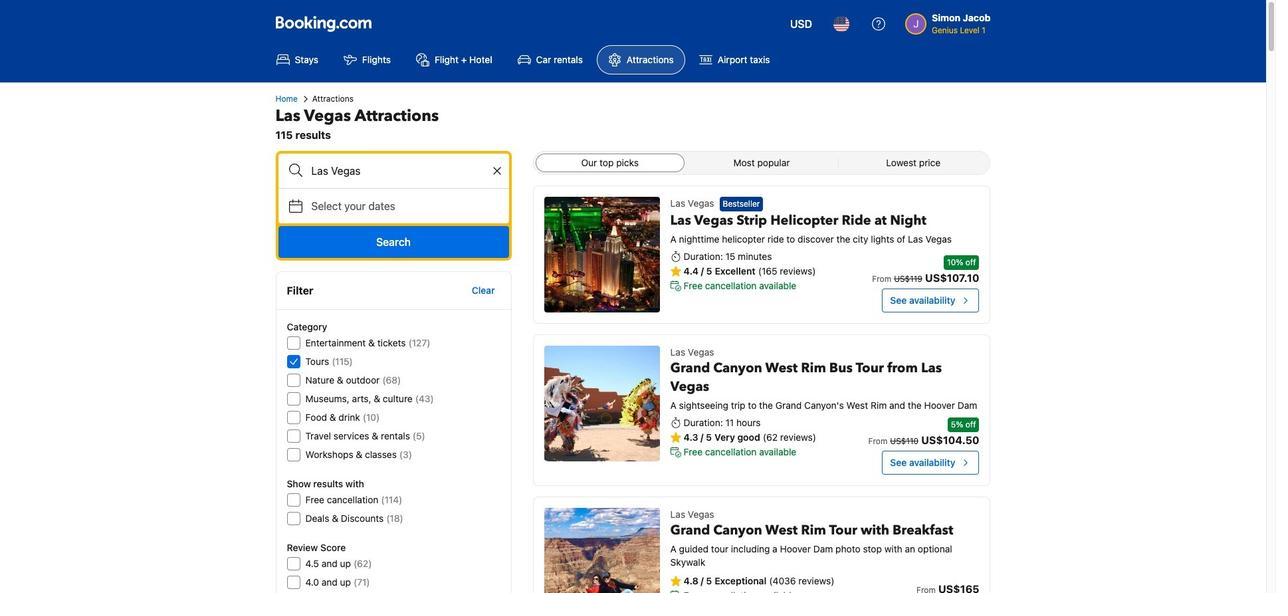 Task type: vqa. For each thing, say whether or not it's contained in the screenshot.
Your account menu Simon Jacob Genius Level 1 element
yes



Task type: describe. For each thing, give the bounding box(es) containing it.
booking.com image
[[276, 16, 371, 32]]

grand canyon west rim tour with breakfast image
[[544, 508, 660, 593]]

grand canyon west rim bus tour from las vegas image
[[544, 346, 660, 462]]

your account menu simon jacob genius level 1 element
[[906, 11, 991, 37]]



Task type: locate. For each thing, give the bounding box(es) containing it.
las vegas strip helicopter ride at night image
[[544, 197, 660, 313]]

Where are you going? search field
[[278, 154, 509, 188]]



